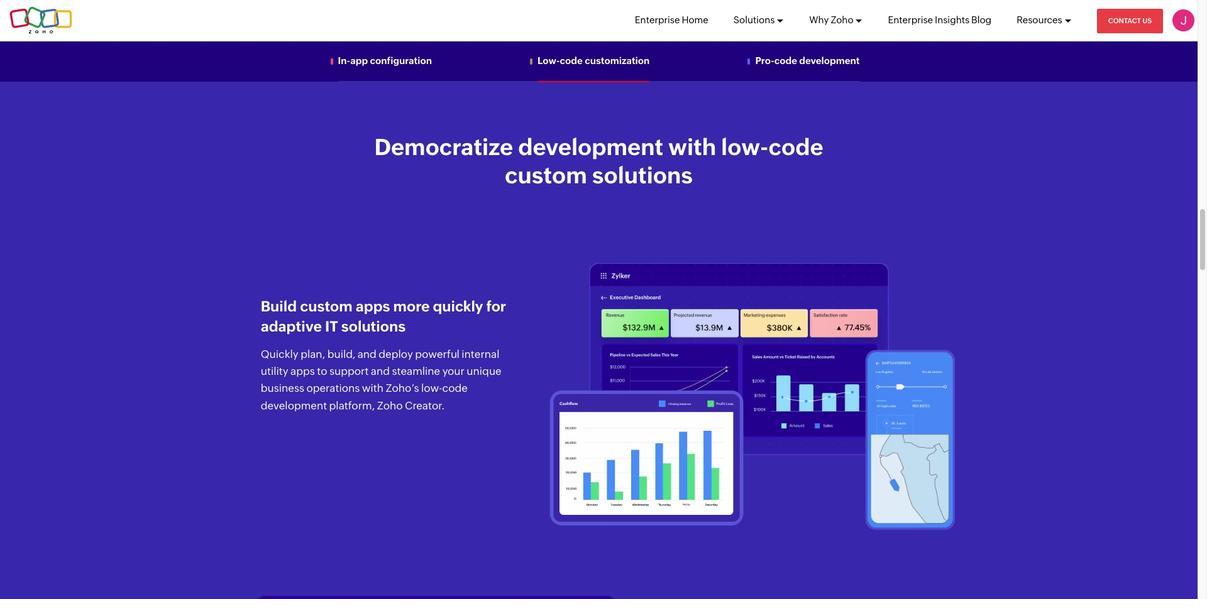 Task type: vqa. For each thing, say whether or not it's contained in the screenshot.
CUSTOM within Build custom apps more quickly for adaptive IT solutions
yes



Task type: describe. For each thing, give the bounding box(es) containing it.
zoho inside quickly plan, build, and deploy powerful internal utility apps to support and steamline your unique business operations with zoho's low-code development platform, zoho creator.
[[377, 400, 403, 412]]

in-app configuration link
[[338, 55, 432, 66]]

custom app track image
[[866, 351, 955, 531]]

low-code customization
[[538, 55, 650, 66]]

1 horizontal spatial zoho
[[831, 14, 854, 25]]

custom web apps solution image
[[589, 264, 890, 456]]

contact us link
[[1097, 9, 1163, 33]]

zoho enterprise logo image
[[9, 7, 72, 34]]

it
[[325, 319, 338, 335]]

for
[[486, 298, 506, 315]]

apps inside quickly plan, build, and deploy powerful internal utility apps to support and steamline your unique business operations with zoho's low-code development platform, zoho creator.
[[291, 365, 315, 378]]

0 vertical spatial and
[[358, 348, 377, 361]]

solutions inside build custom apps more quickly for adaptive it solutions
[[341, 319, 406, 335]]

powerful
[[415, 348, 460, 361]]

configuration
[[370, 55, 432, 66]]

why
[[810, 14, 829, 25]]

enterprise home
[[635, 14, 709, 25]]

build,
[[327, 348, 355, 361]]

low- inside quickly plan, build, and deploy powerful internal utility apps to support and steamline your unique business operations with zoho's low-code development platform, zoho creator.
[[421, 383, 442, 395]]

platform,
[[329, 400, 375, 412]]

custom inside build custom apps more quickly for adaptive it solutions
[[300, 298, 353, 315]]

why zoho
[[810, 14, 854, 25]]

solutions inside democratize development with low-code custom solutions
[[592, 163, 693, 189]]

blog
[[972, 14, 992, 25]]

more
[[393, 298, 430, 315]]

with inside quickly plan, build, and deploy powerful internal utility apps to support and steamline your unique business operations with zoho's low-code development platform, zoho creator.
[[362, 383, 384, 395]]

utility
[[261, 365, 288, 378]]

to
[[317, 365, 327, 378]]

zoho's
[[386, 383, 419, 395]]

plan,
[[301, 348, 325, 361]]

contact us
[[1108, 17, 1152, 25]]

app
[[350, 55, 368, 66]]

adaptive
[[261, 319, 322, 335]]

enterprise for enterprise home
[[635, 14, 680, 25]]

low-
[[538, 55, 560, 66]]

customization
[[585, 55, 650, 66]]

home
[[682, 14, 709, 25]]

custom app casflow image
[[550, 391, 743, 527]]

deluge—zoho's powerful scripting language image
[[256, 597, 617, 600]]

quickly
[[261, 348, 299, 361]]



Task type: locate. For each thing, give the bounding box(es) containing it.
build
[[261, 298, 297, 315]]

development inside quickly plan, build, and deploy powerful internal utility apps to support and steamline your unique business operations with zoho's low-code development platform, zoho creator.
[[261, 400, 327, 412]]

apps left more
[[356, 298, 390, 315]]

apps left to
[[291, 365, 315, 378]]

apps inside build custom apps more quickly for adaptive it solutions
[[356, 298, 390, 315]]

in-app configuration
[[338, 55, 432, 66]]

1 horizontal spatial apps
[[356, 298, 390, 315]]

0 horizontal spatial with
[[362, 383, 384, 395]]

zoho down zoho's
[[377, 400, 403, 412]]

enterprise for enterprise insights blog
[[888, 14, 933, 25]]

1 horizontal spatial low-
[[721, 135, 769, 161]]

0 horizontal spatial custom
[[300, 298, 353, 315]]

operations
[[307, 383, 360, 395]]

build custom apps more quickly for adaptive it solutions
[[261, 298, 506, 335]]

0 vertical spatial zoho
[[831, 14, 854, 25]]

0 horizontal spatial low-
[[421, 383, 442, 395]]

1 vertical spatial low-
[[421, 383, 442, 395]]

1 horizontal spatial development
[[518, 135, 664, 161]]

resources
[[1017, 14, 1063, 25]]

steamline
[[392, 365, 440, 378]]

1 enterprise from the left
[[635, 14, 680, 25]]

internal
[[462, 348, 500, 361]]

in-
[[338, 55, 350, 66]]

your
[[442, 365, 465, 378]]

solutions
[[734, 14, 775, 25]]

0 horizontal spatial zoho
[[377, 400, 403, 412]]

low- inside democratize development with low-code custom solutions
[[721, 135, 769, 161]]

1 horizontal spatial enterprise
[[888, 14, 933, 25]]

0 vertical spatial custom
[[505, 163, 587, 189]]

enterprise left insights at the top right of page
[[888, 14, 933, 25]]

quickly
[[433, 298, 483, 315]]

business
[[261, 383, 304, 395]]

enterprise left home
[[635, 14, 680, 25]]

and down deploy
[[371, 365, 390, 378]]

enterprise
[[635, 14, 680, 25], [888, 14, 933, 25]]

deploy
[[379, 348, 413, 361]]

0 vertical spatial apps
[[356, 298, 390, 315]]

low-code customization link
[[538, 55, 650, 66]]

pro-code development link
[[756, 55, 860, 66]]

zoho
[[831, 14, 854, 25], [377, 400, 403, 412]]

0 horizontal spatial solutions
[[341, 319, 406, 335]]

0 vertical spatial with
[[669, 135, 716, 161]]

custom inside democratize development with low-code custom solutions
[[505, 163, 587, 189]]

democratize development with low-code custom solutions
[[374, 135, 824, 189]]

1 vertical spatial development
[[518, 135, 664, 161]]

development
[[799, 55, 860, 66], [518, 135, 664, 161], [261, 400, 327, 412]]

1 vertical spatial apps
[[291, 365, 315, 378]]

1 vertical spatial custom
[[300, 298, 353, 315]]

support
[[329, 365, 369, 378]]

1 vertical spatial solutions
[[341, 319, 406, 335]]

development inside democratize development with low-code custom solutions
[[518, 135, 664, 161]]

2 enterprise from the left
[[888, 14, 933, 25]]

1 vertical spatial and
[[371, 365, 390, 378]]

1 horizontal spatial custom
[[505, 163, 587, 189]]

2 vertical spatial development
[[261, 400, 327, 412]]

unique
[[467, 365, 502, 378]]

contact
[[1108, 17, 1141, 25]]

1 vertical spatial with
[[362, 383, 384, 395]]

pro-
[[756, 55, 775, 66]]

and
[[358, 348, 377, 361], [371, 365, 390, 378]]

with
[[669, 135, 716, 161], [362, 383, 384, 395]]

and up support
[[358, 348, 377, 361]]

with inside democratize development with low-code custom solutions
[[669, 135, 716, 161]]

solutions
[[592, 163, 693, 189], [341, 319, 406, 335]]

0 vertical spatial solutions
[[592, 163, 693, 189]]

creator.
[[405, 400, 445, 412]]

code
[[560, 55, 583, 66], [775, 55, 797, 66], [769, 135, 824, 161], [442, 383, 468, 395]]

insights
[[935, 14, 970, 25]]

0 horizontal spatial enterprise
[[635, 14, 680, 25]]

custom
[[505, 163, 587, 189], [300, 298, 353, 315]]

1 horizontal spatial solutions
[[592, 163, 693, 189]]

enterprise home link
[[635, 0, 709, 40]]

quickly plan, build, and deploy powerful internal utility apps to support and steamline your unique business operations with zoho's low-code development platform, zoho creator.
[[261, 348, 502, 412]]

james peterson image
[[1173, 9, 1195, 31]]

2 horizontal spatial development
[[799, 55, 860, 66]]

code inside quickly plan, build, and deploy powerful internal utility apps to support and steamline your unique business operations with zoho's low-code development platform, zoho creator.
[[442, 383, 468, 395]]

enterprise insights blog link
[[888, 0, 992, 40]]

pro-code development
[[756, 55, 860, 66]]

enterprise insights blog
[[888, 14, 992, 25]]

0 vertical spatial low-
[[721, 135, 769, 161]]

1 vertical spatial zoho
[[377, 400, 403, 412]]

apps
[[356, 298, 390, 315], [291, 365, 315, 378]]

enterprise inside 'link'
[[888, 14, 933, 25]]

code inside democratize development with low-code custom solutions
[[769, 135, 824, 161]]

0 horizontal spatial development
[[261, 400, 327, 412]]

1 horizontal spatial with
[[669, 135, 716, 161]]

0 vertical spatial development
[[799, 55, 860, 66]]

0 horizontal spatial apps
[[291, 365, 315, 378]]

democratize
[[374, 135, 513, 161]]

low-
[[721, 135, 769, 161], [421, 383, 442, 395]]

us
[[1143, 17, 1152, 25]]

zoho right why
[[831, 14, 854, 25]]



